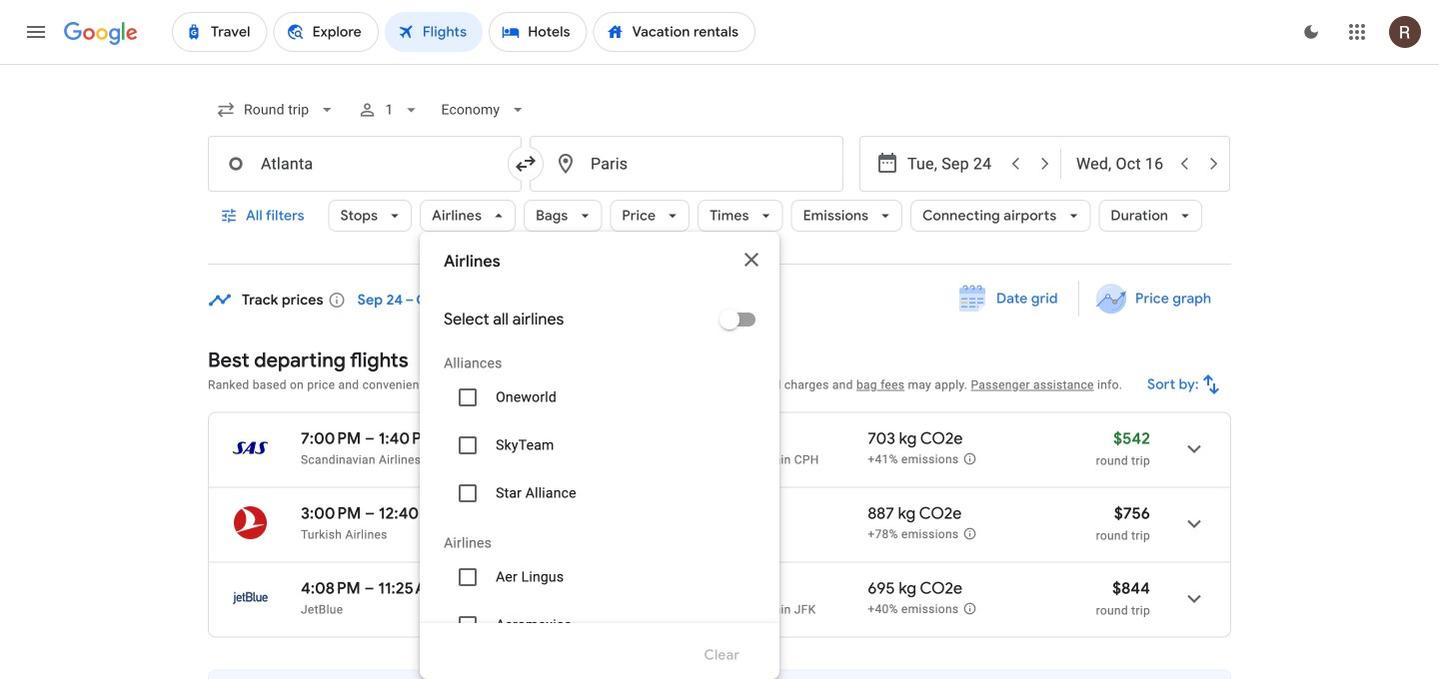 Task type: vqa. For each thing, say whether or not it's contained in the screenshot.
arrival time: 1:40 pm on  wednesday, september 25. text field
yes



Task type: describe. For each thing, give the bounding box(es) containing it.
swap origin and destination. image
[[514, 152, 538, 176]]

close dialog image
[[740, 248, 764, 272]]

Departure time: 4:08 PM. text field
[[301, 579, 361, 599]]

844 US dollars text field
[[1113, 579, 1151, 599]]

learn more about tracked prices image
[[328, 291, 346, 309]]

leaves hartsfield-jackson atlanta international airport at 7:00 pm on tuesday, september 24 and arrives at paris charles de gaulle airport at 1:40 pm on wednesday, september 25. element
[[301, 429, 446, 449]]

leaves hartsfield-jackson atlanta international airport at 4:08 pm on tuesday, september 24 and arrives at paris charles de gaulle airport at 11:25 am on wednesday, september 25. element
[[301, 579, 450, 599]]

Where from? text field
[[208, 136, 522, 192]]

Departure time: 3:00 PM. text field
[[301, 504, 361, 524]]

Arrival time: 11:25 AM on  Wednesday, September 25. text field
[[378, 579, 450, 599]]

change appearance image
[[1288, 8, 1336, 56]]

carbon emissions estimate: 703 kilograms. +41% emissions. learn more about this emissions estimate image
[[963, 452, 977, 466]]

Departure text field
[[908, 137, 1000, 191]]

Where to? text field
[[530, 136, 844, 192]]

leaves hartsfield-jackson atlanta international airport at 3:00 pm on tuesday, september 24 and arrives at paris charles de gaulle airport at 12:40 pm on wednesday, september 25. element
[[301, 504, 455, 524]]

Arrival time: 12:40 PM on  Wednesday, September 25. text field
[[379, 504, 455, 524]]



Task type: locate. For each thing, give the bounding box(es) containing it.
None search field
[[208, 86, 1232, 680]]

756 US dollars text field
[[1115, 504, 1151, 524]]

carbon emissions estimate: 887 kilograms. +78% emissions. learn more about this emissions estimate image
[[963, 527, 977, 541]]

Departure time: 7:00 PM. text field
[[301, 429, 361, 449]]

542 US dollars text field
[[1114, 429, 1151, 449]]

flight details. leaves hartsfield-jackson atlanta international airport at 4:08 pm on tuesday, september 24 and arrives at paris charles de gaulle airport at 11:25 am on wednesday, september 25. image
[[1171, 575, 1219, 623]]

find the best price region
[[208, 281, 1232, 333]]

main content
[[208, 281, 1232, 680]]

Arrival time: 1:40 PM on  Wednesday, September 25. text field
[[379, 429, 446, 449]]

carbon emissions estimate: 695 kilograms. +40% emissions. learn more about this emissions estimate image
[[963, 602, 977, 616]]

main menu image
[[24, 20, 48, 44]]

Return text field
[[1077, 137, 1169, 191]]

loading results progress bar
[[0, 64, 1440, 68]]

None field
[[208, 86, 345, 134], [433, 86, 536, 134], [208, 86, 345, 134], [433, 86, 536, 134]]

layover (1 of 1) is a 1 hr layover at istanbul airport in i̇stanbul. element
[[728, 527, 858, 543]]



